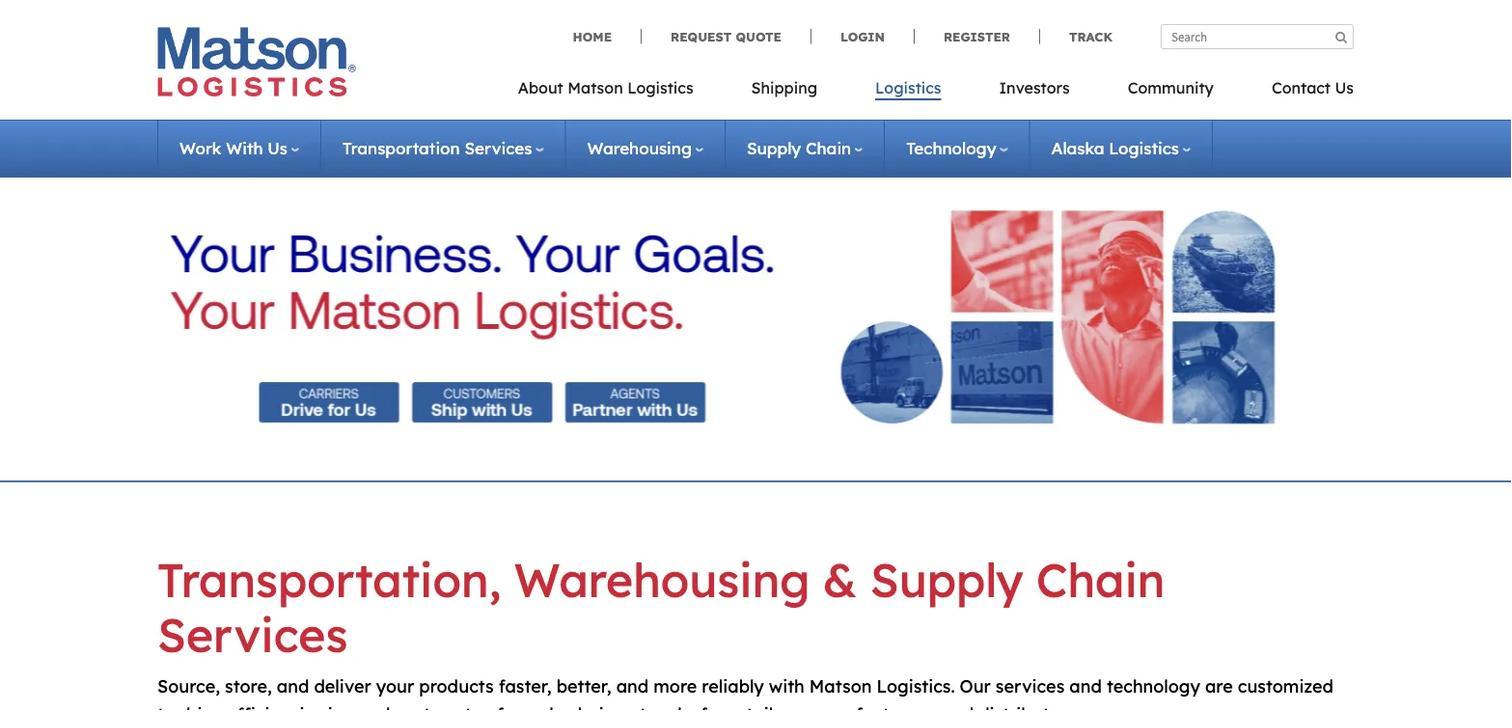 Task type: vqa. For each thing, say whether or not it's contained in the screenshot.
Request Quote
yes



Task type: describe. For each thing, give the bounding box(es) containing it.
services
[[996, 676, 1065, 698]]

&
[[823, 551, 857, 609]]

services inside transportation, warehousing & supply chain services
[[157, 606, 348, 664]]

out—of
[[444, 704, 504, 711]]

investors
[[1000, 78, 1070, 97]]

us inside top menu navigation
[[1336, 78, 1354, 97]]

login link
[[811, 28, 914, 44]]

technology
[[1107, 676, 1201, 698]]

deliver
[[314, 676, 371, 698]]

with
[[226, 138, 263, 159]]

transportation,
[[157, 551, 501, 609]]

supply chain
[[747, 138, 852, 159]]

manufacturers,
[[808, 704, 937, 711]]

2 horizontal spatial logistics
[[1109, 138, 1180, 159]]

investors link
[[971, 72, 1099, 112]]

technology link
[[907, 138, 1008, 159]]

highway brokerage, intermodal rail, warehousing, forwarding image
[[170, 189, 1341, 446]]

register link
[[914, 28, 1040, 44]]

supply chain link
[[747, 138, 863, 159]]

chain inside transportation, warehousing & supply chain services
[[1037, 551, 1166, 609]]

source, store, and deliver your products faster, better, and more reliably with matson logistics. our services and technology are customized to drive efficiencies in—and costs out—of supply chain networks for retailers, manufacturers, and distributors.
[[157, 676, 1334, 711]]

reliably
[[702, 676, 764, 698]]

alaska logistics
[[1052, 138, 1180, 159]]

shipping link
[[723, 72, 847, 112]]

contact
[[1272, 78, 1331, 97]]

matson logistics image
[[157, 27, 356, 97]]

costs
[[395, 704, 439, 711]]

and up networks
[[617, 676, 649, 698]]

efficiencies
[[227, 704, 323, 711]]

track
[[1070, 28, 1113, 44]]

request
[[671, 28, 732, 44]]

technology
[[907, 138, 997, 159]]

source,
[[157, 676, 220, 698]]

matson inside source, store, and deliver your products faster, better, and more reliably with matson logistics. our services and technology are customized to drive efficiencies in—and costs out—of supply chain networks for retailers, manufacturers, and distributors.
[[810, 676, 872, 698]]

with
[[769, 676, 805, 698]]

home link
[[573, 28, 641, 44]]

register
[[944, 28, 1011, 44]]

customized
[[1238, 676, 1334, 698]]

community
[[1128, 78, 1214, 97]]

warehousing inside transportation, warehousing & supply chain services
[[514, 551, 810, 609]]

about matson logistics link
[[518, 72, 723, 112]]

0 vertical spatial supply
[[747, 138, 801, 159]]

top menu navigation
[[518, 72, 1354, 112]]

supply inside transportation, warehousing & supply chain services
[[870, 551, 1024, 609]]

logistics link
[[847, 72, 971, 112]]

logistics.
[[877, 676, 955, 698]]

and down our
[[942, 704, 974, 711]]

1 horizontal spatial services
[[465, 138, 532, 159]]

to
[[157, 704, 175, 711]]

work with us link
[[180, 138, 299, 159]]

alaska logistics link
[[1052, 138, 1191, 159]]



Task type: locate. For each thing, give the bounding box(es) containing it.
0 vertical spatial services
[[465, 138, 532, 159]]

1 horizontal spatial us
[[1336, 78, 1354, 97]]

0 vertical spatial warehousing
[[587, 138, 692, 159]]

1 vertical spatial services
[[157, 606, 348, 664]]

us right contact
[[1336, 78, 1354, 97]]

1 vertical spatial supply
[[870, 551, 1024, 609]]

logistics down community link
[[1109, 138, 1180, 159]]

logistics inside about matson logistics link
[[628, 78, 694, 97]]

logistics down login
[[876, 78, 942, 97]]

logistics up warehousing link
[[628, 78, 694, 97]]

chain
[[569, 704, 614, 711]]

1 horizontal spatial supply
[[870, 551, 1024, 609]]

0 vertical spatial matson
[[568, 78, 623, 97]]

matson up the manufacturers,
[[810, 676, 872, 698]]

0 horizontal spatial services
[[157, 606, 348, 664]]

logistics inside logistics link
[[876, 78, 942, 97]]

transportation services
[[343, 138, 532, 159]]

0 horizontal spatial us
[[268, 138, 288, 159]]

None search field
[[1161, 24, 1354, 49]]

0 horizontal spatial supply
[[747, 138, 801, 159]]

1 horizontal spatial logistics
[[876, 78, 942, 97]]

transportation services link
[[343, 138, 544, 159]]

chain
[[806, 138, 852, 159], [1037, 551, 1166, 609]]

contact us
[[1272, 78, 1354, 97]]

request quote link
[[641, 28, 811, 44]]

quote
[[736, 28, 782, 44]]

Search search field
[[1161, 24, 1354, 49]]

faster,
[[499, 676, 552, 698]]

drive
[[179, 704, 222, 711]]

home
[[573, 28, 612, 44]]

services down about
[[465, 138, 532, 159]]

about matson logistics
[[518, 78, 694, 97]]

retailers,
[[730, 704, 803, 711]]

supply
[[509, 704, 564, 711]]

1 horizontal spatial chain
[[1037, 551, 1166, 609]]

more
[[654, 676, 697, 698]]

transportation, warehousing & supply chain services
[[157, 551, 1166, 664]]

0 vertical spatial us
[[1336, 78, 1354, 97]]

shipping
[[752, 78, 818, 97]]

about
[[518, 78, 563, 97]]

matson
[[568, 78, 623, 97], [810, 676, 872, 698]]

us right with
[[268, 138, 288, 159]]

1 horizontal spatial matson
[[810, 676, 872, 698]]

in—and
[[328, 704, 391, 711]]

distributors.
[[979, 704, 1080, 711]]

login
[[841, 28, 885, 44]]

alaska
[[1052, 138, 1105, 159]]

us
[[1336, 78, 1354, 97], [268, 138, 288, 159]]

warehousing link
[[587, 138, 704, 159]]

services up 'store,'
[[157, 606, 348, 664]]

supply
[[747, 138, 801, 159], [870, 551, 1024, 609]]

1 vertical spatial chain
[[1037, 551, 1166, 609]]

matson down home on the top of the page
[[568, 78, 623, 97]]

0 horizontal spatial chain
[[806, 138, 852, 159]]

track link
[[1040, 28, 1113, 44]]

and up 'efficiencies'
[[277, 676, 309, 698]]

store,
[[225, 676, 272, 698]]

1 vertical spatial matson
[[810, 676, 872, 698]]

better,
[[557, 676, 612, 698]]

work
[[180, 138, 222, 159]]

community link
[[1099, 72, 1243, 112]]

are
[[1206, 676, 1233, 698]]

logistics
[[628, 78, 694, 97], [876, 78, 942, 97], [1109, 138, 1180, 159]]

1 vertical spatial warehousing
[[514, 551, 810, 609]]

search image
[[1336, 30, 1348, 43]]

1 vertical spatial us
[[268, 138, 288, 159]]

and right services
[[1070, 676, 1102, 698]]

for
[[701, 704, 725, 711]]

and
[[277, 676, 309, 698], [617, 676, 649, 698], [1070, 676, 1102, 698], [942, 704, 974, 711]]

warehousing
[[587, 138, 692, 159], [514, 551, 810, 609]]

transportation
[[343, 138, 460, 159]]

request quote
[[671, 28, 782, 44]]

0 horizontal spatial matson
[[568, 78, 623, 97]]

work with us
[[180, 138, 288, 159]]

products
[[419, 676, 494, 698]]

0 vertical spatial chain
[[806, 138, 852, 159]]

your
[[376, 676, 414, 698]]

services
[[465, 138, 532, 159], [157, 606, 348, 664]]

networks
[[619, 704, 696, 711]]

contact us link
[[1243, 72, 1354, 112]]

our
[[960, 676, 991, 698]]

matson inside about matson logistics link
[[568, 78, 623, 97]]

0 horizontal spatial logistics
[[628, 78, 694, 97]]



